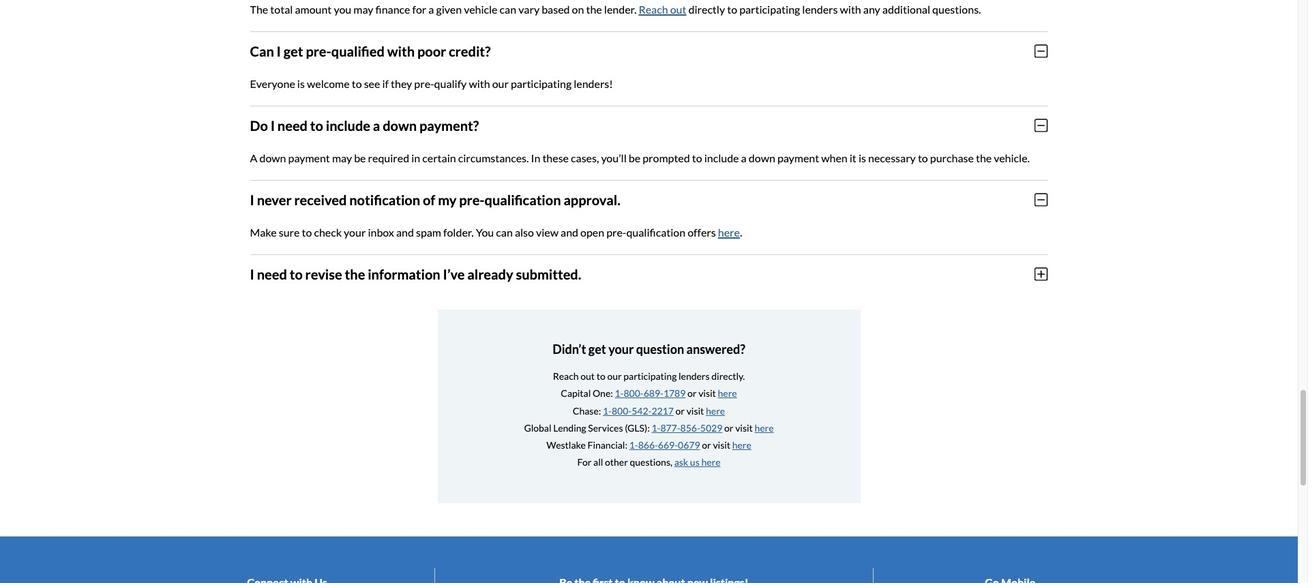 Task type: vqa. For each thing, say whether or not it's contained in the screenshot.
the left offer.
no



Task type: locate. For each thing, give the bounding box(es) containing it.
0 vertical spatial reach
[[639, 2, 668, 15]]

reach out to our participating lenders directly. capital one: 1-800-689-1789 or visit here chase: 1-800-542-2217 or visit here global lending services (gls): 1-877-856-5029 or visit here westlake financial: 1-866-669-0679 or visit here for all other questions, ask us here
[[524, 371, 774, 468]]

here link for 1-800-689-1789
[[718, 388, 737, 399]]

here right the 0679
[[732, 439, 752, 451]]

everyone
[[250, 77, 295, 90]]

to right 'prompted'
[[692, 151, 702, 164]]

0 horizontal spatial lenders
[[679, 371, 710, 382]]

do
[[250, 117, 268, 133]]

our right qualify
[[492, 77, 509, 90]]

be right you'll
[[629, 151, 641, 164]]

0679
[[678, 439, 700, 451]]

can for vary
[[500, 2, 516, 15]]

1- up services
[[603, 405, 612, 416]]

visit
[[699, 388, 716, 399], [687, 405, 704, 416], [735, 422, 753, 434], [713, 439, 731, 451]]

0 horizontal spatial participating
[[511, 77, 572, 90]]

1 vertical spatial our
[[607, 371, 622, 382]]

down
[[383, 117, 417, 133], [260, 151, 286, 164], [749, 151, 775, 164]]

1 horizontal spatial and
[[561, 225, 578, 238]]

0 vertical spatial can
[[500, 2, 516, 15]]

out inside the getting pre-qualified tab panel
[[670, 2, 687, 15]]

need right "do"
[[277, 117, 308, 133]]

0 vertical spatial need
[[277, 117, 308, 133]]

1 horizontal spatial may
[[354, 2, 373, 15]]

1 payment from the left
[[288, 151, 330, 164]]

do i need to include a down payment? button
[[250, 106, 1048, 144]]

2 payment from the left
[[778, 151, 819, 164]]

pre- right my
[[459, 191, 485, 208]]

with left any
[[840, 2, 861, 15]]

1 vertical spatial reach
[[553, 371, 579, 382]]

pre- inside the i never received notification of my pre-qualification approval. dropdown button
[[459, 191, 485, 208]]

1 vertical spatial the
[[976, 151, 992, 164]]

i need to revise the information i've already submitted.
[[250, 266, 581, 282]]

answered?
[[687, 341, 745, 356]]

include
[[326, 117, 370, 133], [704, 151, 739, 164]]

here link right the 0679
[[732, 439, 752, 451]]

my
[[438, 191, 457, 208]]

0 horizontal spatial get
[[284, 43, 303, 59]]

out left directly
[[670, 2, 687, 15]]

here link right 5029
[[755, 422, 774, 434]]

with right qualify
[[469, 77, 490, 90]]

2 horizontal spatial participating
[[740, 2, 800, 15]]

to right sure
[[302, 225, 312, 238]]

0 vertical spatial minus square image
[[1035, 43, 1048, 58]]

0 vertical spatial get
[[284, 43, 303, 59]]

or right "1789"
[[688, 388, 697, 399]]

1 vertical spatial may
[[332, 151, 352, 164]]

payment
[[288, 151, 330, 164], [778, 151, 819, 164]]

or right 5029
[[724, 422, 734, 434]]

to inside dropdown button
[[310, 117, 323, 133]]

participating inside "reach out to our participating lenders directly. capital one: 1-800-689-1789 or visit here chase: 1-800-542-2217 or visit here global lending services (gls): 1-877-856-5029 or visit here westlake financial: 1-866-669-0679 or visit here for all other questions, ask us here"
[[624, 371, 677, 382]]

1 vertical spatial a
[[373, 117, 380, 133]]

your left inbox
[[344, 225, 366, 238]]

1 vertical spatial minus square image
[[1035, 118, 1048, 133]]

directly.
[[712, 371, 745, 382]]

to left purchase
[[918, 151, 928, 164]]

1 vertical spatial out
[[581, 371, 595, 382]]

include down welcome
[[326, 117, 370, 133]]

is
[[297, 77, 305, 90], [859, 151, 866, 164]]

here down directly.
[[718, 388, 737, 399]]

payment left when
[[778, 151, 819, 164]]

may down do i need to include a down payment?
[[332, 151, 352, 164]]

need down make
[[257, 266, 287, 282]]

visit down directly.
[[699, 388, 716, 399]]

1 vertical spatial get
[[589, 341, 606, 356]]

2 minus square image from the top
[[1035, 118, 1048, 133]]

qualification down the i never received notification of my pre-qualification approval. dropdown button
[[626, 225, 686, 238]]

pre- up welcome
[[306, 43, 331, 59]]

our inside "reach out to our participating lenders directly. capital one: 1-800-689-1789 or visit here chase: 1-800-542-2217 or visit here global lending services (gls): 1-877-856-5029 or visit here westlake financial: 1-866-669-0679 or visit here for all other questions, ask us here"
[[607, 371, 622, 382]]

here
[[718, 225, 740, 238], [718, 388, 737, 399], [706, 405, 725, 416], [755, 422, 774, 434], [732, 439, 752, 451], [702, 456, 721, 468]]

cases,
[[571, 151, 599, 164]]

to left see at the top left
[[352, 77, 362, 90]]

they
[[391, 77, 412, 90]]

1 horizontal spatial be
[[629, 151, 641, 164]]

i down make
[[250, 266, 254, 282]]

i need to revise the information i've already submitted. button
[[250, 255, 1048, 293]]

2 horizontal spatial a
[[741, 151, 747, 164]]

5029
[[700, 422, 723, 434]]

your inside the getting pre-qualified tab panel
[[344, 225, 366, 238]]

3 minus square image from the top
[[1035, 192, 1048, 207]]

reach right lender.
[[639, 2, 668, 15]]

here link right offers on the right of page
[[718, 225, 740, 238]]

received
[[294, 191, 347, 208]]

1 vertical spatial is
[[859, 151, 866, 164]]

the right revise
[[345, 266, 365, 282]]

i right "do"
[[271, 117, 275, 133]]

out up capital
[[581, 371, 595, 382]]

0 horizontal spatial may
[[332, 151, 352, 164]]

notification
[[349, 191, 420, 208]]

minus square image for can i get pre-qualified with poor credit?
[[1035, 43, 1048, 58]]

1- down 2217
[[652, 422, 661, 434]]

with
[[840, 2, 861, 15], [387, 43, 415, 59], [469, 77, 490, 90]]

include right 'prompted'
[[704, 151, 739, 164]]

1 be from the left
[[354, 151, 366, 164]]

the right on in the top left of the page
[[586, 2, 602, 15]]

1 and from the left
[[396, 225, 414, 238]]

1 horizontal spatial payment
[[778, 151, 819, 164]]

participating left lenders! on the top
[[511, 77, 572, 90]]

1 horizontal spatial include
[[704, 151, 739, 164]]

here link
[[718, 225, 740, 238], [718, 388, 737, 399], [706, 405, 725, 416], [755, 422, 774, 434], [732, 439, 752, 451]]

0 vertical spatial include
[[326, 117, 370, 133]]

the inside 'button'
[[345, 266, 365, 282]]

can left vary
[[500, 2, 516, 15]]

542-
[[632, 405, 652, 416]]

1 vertical spatial lenders
[[679, 371, 710, 382]]

0 vertical spatial our
[[492, 77, 509, 90]]

lenders
[[802, 2, 838, 15], [679, 371, 710, 382]]

here link down directly.
[[718, 388, 737, 399]]

of
[[423, 191, 435, 208]]

get inside dropdown button
[[284, 43, 303, 59]]

qualification
[[485, 191, 561, 208], [626, 225, 686, 238]]

ask
[[674, 456, 688, 468]]

your left question
[[609, 341, 634, 356]]

800- up 1-800-542-2217 link
[[624, 388, 644, 399]]

1 horizontal spatial out
[[670, 2, 687, 15]]

is right it
[[859, 151, 866, 164]]

2 vertical spatial with
[[469, 77, 490, 90]]

0 horizontal spatial and
[[396, 225, 414, 238]]

1 horizontal spatial participating
[[624, 371, 677, 382]]

to left revise
[[290, 266, 303, 282]]

1 horizontal spatial the
[[586, 2, 602, 15]]

services
[[588, 422, 623, 434]]

0 vertical spatial the
[[586, 2, 602, 15]]

lender.
[[604, 2, 637, 15]]

payment up received
[[288, 151, 330, 164]]

lenders up "1789"
[[679, 371, 710, 382]]

2 horizontal spatial the
[[976, 151, 992, 164]]

get
[[284, 43, 303, 59], [589, 341, 606, 356]]

on
[[572, 2, 584, 15]]

0 vertical spatial a
[[429, 2, 434, 15]]

get right 'didn't'
[[589, 341, 606, 356]]

800- up the (gls):
[[612, 405, 632, 416]]

i
[[277, 43, 281, 59], [271, 117, 275, 133], [250, 191, 254, 208], [250, 266, 254, 282]]

1 horizontal spatial our
[[607, 371, 622, 382]]

here link for 1-877-856-5029
[[755, 422, 774, 434]]

0 horizontal spatial include
[[326, 117, 370, 133]]

can
[[500, 2, 516, 15], [496, 225, 513, 238]]

may right you
[[354, 2, 373, 15]]

minus square image
[[1035, 43, 1048, 58], [1035, 118, 1048, 133], [1035, 192, 1048, 207]]

0 vertical spatial your
[[344, 225, 366, 238]]

may
[[354, 2, 373, 15], [332, 151, 352, 164]]

to down welcome
[[310, 117, 323, 133]]

1 horizontal spatial down
[[383, 117, 417, 133]]

participating up 1-800-689-1789 link
[[624, 371, 677, 382]]

1 minus square image from the top
[[1035, 43, 1048, 58]]

minus square image inside can i get pre-qualified with poor credit? dropdown button
[[1035, 43, 1048, 58]]

our
[[492, 77, 509, 90], [607, 371, 622, 382]]

here link up 5029
[[706, 405, 725, 416]]

visit right 5029
[[735, 422, 753, 434]]

qualification inside the i never received notification of my pre-qualification approval. dropdown button
[[485, 191, 561, 208]]

and right view
[[561, 225, 578, 238]]

question
[[636, 341, 684, 356]]

1-800-542-2217 link
[[603, 405, 674, 416]]

folder.
[[443, 225, 474, 238]]

minus square image for i never received notification of my pre-qualification approval.
[[1035, 192, 1048, 207]]

2 vertical spatial participating
[[624, 371, 677, 382]]

sure
[[279, 225, 300, 238]]

1 horizontal spatial qualification
[[626, 225, 686, 238]]

.
[[740, 225, 742, 238]]

you
[[476, 225, 494, 238]]

2 and from the left
[[561, 225, 578, 238]]

1-
[[615, 388, 624, 399], [603, 405, 612, 416], [652, 422, 661, 434], [629, 439, 638, 451]]

to up one:
[[597, 371, 606, 382]]

our up one:
[[607, 371, 622, 382]]

can for also
[[496, 225, 513, 238]]

1- right one:
[[615, 388, 624, 399]]

reach up capital
[[553, 371, 579, 382]]

and left the spam
[[396, 225, 414, 238]]

0 horizontal spatial qualification
[[485, 191, 561, 208]]

1 vertical spatial need
[[257, 266, 287, 282]]

2 horizontal spatial with
[[840, 2, 861, 15]]

1 vertical spatial can
[[496, 225, 513, 238]]

0 horizontal spatial your
[[344, 225, 366, 238]]

can right "you"
[[496, 225, 513, 238]]

our inside the getting pre-qualified tab panel
[[492, 77, 509, 90]]

reach inside the getting pre-qualified tab panel
[[639, 2, 668, 15]]

given
[[436, 2, 462, 15]]

revise
[[305, 266, 342, 282]]

0 vertical spatial is
[[297, 77, 305, 90]]

can i get pre-qualified with poor credit? button
[[250, 32, 1048, 70]]

a inside dropdown button
[[373, 117, 380, 133]]

qualification up also
[[485, 191, 561, 208]]

total
[[270, 2, 293, 15]]

financial:
[[588, 439, 628, 451]]

2 vertical spatial minus square image
[[1035, 192, 1048, 207]]

1 horizontal spatial a
[[429, 2, 434, 15]]

0 vertical spatial may
[[354, 2, 373, 15]]

1 vertical spatial your
[[609, 341, 634, 356]]

1 horizontal spatial lenders
[[802, 2, 838, 15]]

i right can
[[277, 43, 281, 59]]

0 horizontal spatial a
[[373, 117, 380, 133]]

i never received notification of my pre-qualification approval. button
[[250, 180, 1048, 219]]

0 horizontal spatial payment
[[288, 151, 330, 164]]

the
[[586, 2, 602, 15], [976, 151, 992, 164], [345, 266, 365, 282]]

lenders left any
[[802, 2, 838, 15]]

minus square image inside do i need to include a down payment? dropdown button
[[1035, 118, 1048, 133]]

the left vehicle.
[[976, 151, 992, 164]]

already
[[467, 266, 513, 282]]

get right can
[[284, 43, 303, 59]]

0 vertical spatial participating
[[740, 2, 800, 15]]

(gls):
[[625, 422, 650, 434]]

i inside 'button'
[[250, 266, 254, 282]]

1 horizontal spatial is
[[859, 151, 866, 164]]

0 vertical spatial lenders
[[802, 2, 838, 15]]

information
[[368, 266, 440, 282]]

minus square image inside the i never received notification of my pre-qualification approval. dropdown button
[[1035, 192, 1048, 207]]

offers
[[688, 225, 716, 238]]

reach
[[639, 2, 668, 15], [553, 371, 579, 382]]

2 vertical spatial the
[[345, 266, 365, 282]]

0 vertical spatial out
[[670, 2, 687, 15]]

0 horizontal spatial out
[[581, 371, 595, 382]]

1-800-689-1789 link
[[615, 388, 686, 399]]

0 horizontal spatial the
[[345, 266, 365, 282]]

be left required
[[354, 151, 366, 164]]

1 vertical spatial qualification
[[626, 225, 686, 238]]

is left welcome
[[297, 77, 305, 90]]

0 horizontal spatial be
[[354, 151, 366, 164]]

1 horizontal spatial reach
[[639, 2, 668, 15]]

lenders!
[[574, 77, 613, 90]]

0 vertical spatial qualification
[[485, 191, 561, 208]]

2 be from the left
[[629, 151, 641, 164]]

2217
[[652, 405, 674, 416]]

here right offers on the right of page
[[718, 225, 740, 238]]

0 horizontal spatial reach
[[553, 371, 579, 382]]

1 vertical spatial with
[[387, 43, 415, 59]]

1 vertical spatial include
[[704, 151, 739, 164]]

0 horizontal spatial our
[[492, 77, 509, 90]]

with left the poor
[[387, 43, 415, 59]]

0 horizontal spatial with
[[387, 43, 415, 59]]

800-
[[624, 388, 644, 399], [612, 405, 632, 416]]

participating right directly
[[740, 2, 800, 15]]



Task type: describe. For each thing, give the bounding box(es) containing it.
view
[[536, 225, 559, 238]]

to right directly
[[727, 2, 737, 15]]

pre- inside can i get pre-qualified with poor credit? dropdown button
[[306, 43, 331, 59]]

for
[[577, 456, 592, 468]]

1 horizontal spatial get
[[589, 341, 606, 356]]

include inside dropdown button
[[326, 117, 370, 133]]

need inside dropdown button
[[277, 117, 308, 133]]

1789
[[664, 388, 686, 399]]

capital
[[561, 388, 591, 399]]

pre- right they
[[414, 77, 434, 90]]

lenders inside the getting pre-qualified tab panel
[[802, 2, 838, 15]]

1 vertical spatial 800-
[[612, 405, 632, 416]]

necessary
[[868, 151, 916, 164]]

do i need to include a down payment?
[[250, 117, 479, 133]]

amount
[[295, 2, 332, 15]]

vehicle.
[[994, 151, 1030, 164]]

in
[[411, 151, 420, 164]]

questions,
[[630, 456, 673, 468]]

when
[[821, 151, 848, 164]]

1 vertical spatial participating
[[511, 77, 572, 90]]

required
[[368, 151, 409, 164]]

additional
[[883, 2, 930, 15]]

inbox
[[368, 225, 394, 238]]

with inside dropdown button
[[387, 43, 415, 59]]

a down payment may be required in certain circumstances. in these cases, you'll be prompted to include a down payment when it is necessary to purchase the vehicle.
[[250, 151, 1030, 164]]

us
[[690, 456, 700, 468]]

need inside 'button'
[[257, 266, 287, 282]]

here inside the getting pre-qualified tab panel
[[718, 225, 740, 238]]

reach inside "reach out to our participating lenders directly. capital one: 1-800-689-1789 or visit here chase: 1-800-542-2217 or visit here global lending services (gls): 1-877-856-5029 or visit here westlake financial: 1-866-669-0679 or visit here for all other questions, ask us here"
[[553, 371, 579, 382]]

877-
[[661, 422, 680, 434]]

qualify
[[434, 77, 467, 90]]

submitted.
[[516, 266, 581, 282]]

can i get pre-qualified with poor credit?
[[250, 43, 491, 59]]

questions.
[[933, 2, 981, 15]]

other
[[605, 456, 628, 468]]

you'll
[[601, 151, 627, 164]]

all
[[593, 456, 603, 468]]

0 horizontal spatial is
[[297, 77, 305, 90]]

any
[[863, 2, 880, 15]]

payment?
[[420, 117, 479, 133]]

minus square image for do i need to include a down payment?
[[1035, 118, 1048, 133]]

out inside "reach out to our participating lenders directly. capital one: 1-800-689-1789 or visit here chase: 1-800-542-2217 or visit here global lending services (gls): 1-877-856-5029 or visit here westlake financial: 1-866-669-0679 or visit here for all other questions, ask us here"
[[581, 371, 595, 382]]

everyone is welcome to see if they pre-qualify with our participating lenders!
[[250, 77, 613, 90]]

prompted
[[643, 151, 690, 164]]

see
[[364, 77, 380, 90]]

866-
[[638, 439, 658, 451]]

can
[[250, 43, 274, 59]]

to inside "reach out to our participating lenders directly. capital one: 1-800-689-1789 or visit here chase: 1-800-542-2217 or visit here global lending services (gls): 1-877-856-5029 or visit here westlake financial: 1-866-669-0679 or visit here for all other questions, ask us here"
[[597, 371, 606, 382]]

check
[[314, 225, 342, 238]]

you
[[334, 2, 351, 15]]

open
[[581, 225, 604, 238]]

lending
[[553, 422, 586, 434]]

spam
[[416, 225, 441, 238]]

global
[[524, 422, 552, 434]]

1 horizontal spatial with
[[469, 77, 490, 90]]

vehicle
[[464, 2, 498, 15]]

0 vertical spatial 800-
[[624, 388, 644, 399]]

1-877-856-5029 link
[[652, 422, 723, 434]]

visit up 856-
[[687, 405, 704, 416]]

0 vertical spatial with
[[840, 2, 861, 15]]

669-
[[658, 439, 678, 451]]

chase:
[[573, 405, 601, 416]]

welcome
[[307, 77, 350, 90]]

here link for 1-800-542-2217
[[706, 405, 725, 416]]

qualified
[[331, 43, 385, 59]]

visit down 5029
[[713, 439, 731, 451]]

directly
[[689, 2, 725, 15]]

pre- right open
[[607, 225, 626, 238]]

plus square image
[[1035, 266, 1048, 281]]

didn't
[[553, 341, 586, 356]]

here up 5029
[[706, 405, 725, 416]]

these
[[543, 151, 569, 164]]

here right 5029
[[755, 422, 774, 434]]

westlake
[[546, 439, 586, 451]]

certain
[[422, 151, 456, 164]]

in
[[531, 151, 540, 164]]

or right 2217
[[676, 405, 685, 416]]

reach out link
[[639, 2, 687, 15]]

credit?
[[449, 43, 491, 59]]

purchase
[[930, 151, 974, 164]]

one:
[[593, 388, 613, 399]]

1- down the (gls):
[[629, 439, 638, 451]]

689-
[[644, 388, 664, 399]]

the total amount you may finance for a given vehicle can vary based on the lender. reach out directly to participating lenders with any additional questions.
[[250, 2, 981, 15]]

down inside dropdown button
[[383, 117, 417, 133]]

never
[[257, 191, 292, 208]]

approval.
[[564, 191, 621, 208]]

make sure to check your inbox and spam folder. you can also view and open pre-qualification offers here .
[[250, 225, 742, 238]]

i've
[[443, 266, 465, 282]]

the
[[250, 2, 268, 15]]

here right us
[[702, 456, 721, 468]]

also
[[515, 225, 534, 238]]

or right the 0679
[[702, 439, 711, 451]]

1 horizontal spatial your
[[609, 341, 634, 356]]

poor
[[417, 43, 446, 59]]

getting pre-qualified tab panel
[[250, 0, 1048, 298]]

2 horizontal spatial down
[[749, 151, 775, 164]]

a
[[250, 151, 257, 164]]

if
[[382, 77, 389, 90]]

it
[[850, 151, 857, 164]]

circumstances.
[[458, 151, 529, 164]]

lenders inside "reach out to our participating lenders directly. capital one: 1-800-689-1789 or visit here chase: 1-800-542-2217 or visit here global lending services (gls): 1-877-856-5029 or visit here westlake financial: 1-866-669-0679 or visit here for all other questions, ask us here"
[[679, 371, 710, 382]]

2 vertical spatial a
[[741, 151, 747, 164]]

finance
[[376, 2, 410, 15]]

vary
[[519, 2, 540, 15]]

0 horizontal spatial down
[[260, 151, 286, 164]]

856-
[[680, 422, 700, 434]]

for
[[412, 2, 427, 15]]

here link for 1-866-669-0679
[[732, 439, 752, 451]]

to inside 'button'
[[290, 266, 303, 282]]

based
[[542, 2, 570, 15]]

i left never
[[250, 191, 254, 208]]



